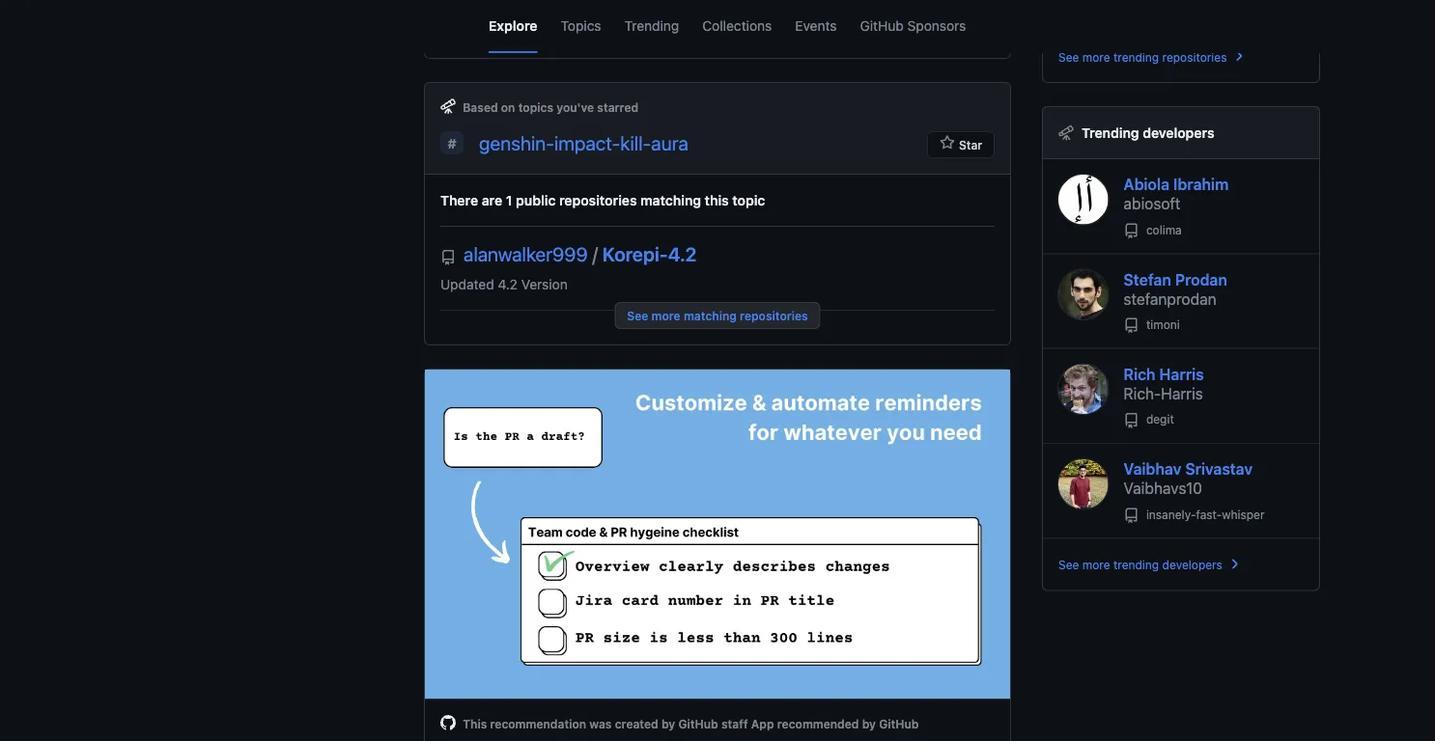Task type: describe. For each thing, give the bounding box(es) containing it.
repo image up updated
[[440, 250, 456, 266]]

github sponsors
[[860, 17, 966, 33]]

the
[[789, 0, 809, 12]]

korepi-4.2 link
[[603, 243, 697, 266]]

aura
[[651, 132, 688, 154]]

prodan
[[1175, 270, 1228, 289]]

vaibhav
[[1124, 460, 1182, 479]]

trending developers
[[1082, 125, 1215, 141]]

srivastav
[[1185, 460, 1253, 479]]

this recommendation was generated by github computers element
[[440, 98, 463, 114]]

repositories for see more trending repositories
[[1163, 50, 1227, 64]]

staff
[[722, 717, 748, 731]]

this recommendation was generated by github computers image
[[440, 98, 456, 114]]

alanwalker999 / korepi-4.2
[[464, 243, 697, 266]]

1 vertical spatial repositories
[[559, 192, 637, 208]]

repo image for rich harris rich-harris
[[1124, 413, 1139, 429]]

genshin-
[[479, 132, 554, 154]]

recommendation
[[490, 717, 586, 731]]

@abiosoft image
[[1059, 175, 1108, 225]]

ibrahim
[[1174, 175, 1229, 194]]

there are 1 public repositories matching this topic
[[440, 192, 765, 208]]

topic
[[732, 192, 765, 208]]

more for see more matching repositories
[[652, 309, 681, 323]]

updated 4.2 version
[[440, 276, 568, 292]]

rich harris link
[[1124, 365, 1204, 384]]

degit
[[1143, 413, 1174, 427]]

github inside join senior developer advocate christina warren for all the latest developer, open source, and github news.
[[517, 16, 561, 32]]

rich-
[[1124, 385, 1161, 403]]

repo image
[[1124, 318, 1139, 334]]

github right recommended
[[879, 717, 919, 731]]

colima link
[[1124, 223, 1182, 239]]

vaibhavs10
[[1124, 480, 1203, 498]]

for
[[750, 0, 768, 12]]

0 vertical spatial 4.2
[[668, 243, 697, 266]]

trending for trending developers
[[1082, 125, 1139, 141]]

explore
[[489, 17, 538, 33]]

/
[[593, 243, 598, 266]]

join
[[440, 0, 466, 12]]

all
[[771, 0, 785, 12]]

based
[[463, 100, 498, 114]]

star button
[[927, 131, 995, 158]]

insanely-
[[1146, 508, 1196, 522]]

you've
[[557, 100, 594, 114]]

app recommended by github
[[751, 717, 919, 731]]

see more trending repositories link
[[1059, 48, 1247, 64]]

rich
[[1124, 365, 1156, 384]]

topics
[[518, 100, 554, 114]]

rich harris rich-harris
[[1124, 365, 1204, 403]]

@rich harris image
[[1059, 365, 1108, 415]]

advocate
[[581, 0, 639, 12]]

abiola
[[1124, 175, 1170, 194]]

see more trending developers link
[[1059, 557, 1242, 572]]

github left 'staff'
[[679, 717, 718, 731]]

genshin-impact-kill-aura
[[479, 132, 688, 154]]

0 vertical spatial developers
[[1143, 125, 1215, 141]]

kill-
[[620, 132, 651, 154]]

colima
[[1143, 223, 1182, 237]]

abiosoft
[[1124, 195, 1181, 213]]

repositories for see more matching repositories
[[740, 309, 808, 323]]

insanely-fast-whisper link
[[1124, 508, 1265, 524]]

whisper
[[1222, 508, 1265, 522]]

and
[[490, 16, 514, 32]]

was
[[589, 717, 612, 731]]

topics link
[[561, 0, 601, 53]]

starred
[[597, 100, 639, 114]]

trending developers link
[[1082, 125, 1215, 141]]

abiola ibrahim abiosoft
[[1124, 175, 1229, 213]]

developer
[[514, 0, 577, 12]]

alanwalker999 link
[[464, 243, 593, 266]]

sponsors
[[908, 17, 966, 33]]

trending for developers
[[1114, 559, 1159, 572]]

collections
[[703, 17, 772, 33]]

news.
[[565, 16, 601, 32]]

degit link
[[1124, 413, 1174, 429]]

0 vertical spatial matching
[[641, 192, 701, 208]]



Task type: vqa. For each thing, say whether or not it's contained in the screenshot.
🙌 TEAM MENTIONED LINK
no



Task type: locate. For each thing, give the bounding box(es) containing it.
stefan prodan link
[[1124, 270, 1228, 289]]

2 vertical spatial repositories
[[740, 309, 808, 323]]

this
[[463, 717, 487, 731]]

this
[[705, 192, 729, 208]]

see more trending repositories
[[1059, 50, 1227, 64]]

repo image
[[1124, 223, 1139, 239], [440, 250, 456, 266], [1124, 413, 1139, 429], [1124, 508, 1139, 524]]

there
[[440, 192, 478, 208]]

2 vertical spatial more
[[1083, 559, 1110, 572]]

based on topics you've starred
[[463, 100, 639, 114]]

christina
[[643, 0, 698, 12]]

abiola ibrahim link
[[1124, 175, 1229, 194]]

these results are generated by github computers element
[[1059, 123, 1074, 143]]

@vaibhavs10 image
[[1059, 460, 1108, 510]]

developers left chevron right icon
[[1163, 559, 1223, 572]]

4.2 down alanwalker999
[[498, 276, 518, 292]]

trending for trending
[[625, 17, 679, 33]]

1 trending from the top
[[1114, 50, 1159, 64]]

0 horizontal spatial repositories
[[559, 192, 637, 208]]

stefan prodan stefanprodan
[[1124, 270, 1228, 308]]

repo image inside insanely-fast-whisper link
[[1124, 508, 1139, 524]]

harris right rich
[[1160, 365, 1204, 384]]

explore link
[[489, 0, 538, 53]]

chevron right image
[[1231, 48, 1247, 64]]

repo image inside colima link
[[1124, 223, 1139, 239]]

updated
[[440, 276, 494, 292]]

trending up the trending developers "link"
[[1114, 50, 1159, 64]]

these results are generated by github computers image
[[1059, 125, 1074, 141]]

trending right these results are generated by github computers image
[[1082, 125, 1139, 141]]

trending
[[625, 17, 679, 33], [1082, 125, 1139, 141]]

trending inside see more trending developers link
[[1114, 559, 1159, 572]]

see more matching repositories
[[627, 309, 808, 323]]

warren
[[702, 0, 747, 12]]

senior
[[470, 0, 510, 12]]

see for see more matching repositories
[[627, 309, 649, 323]]

see for see more trending developers
[[1059, 559, 1079, 572]]

repo image for abiola ibrahim abiosoft
[[1124, 223, 1139, 239]]

matching down korepi-4.2 link
[[684, 309, 737, 323]]

repo image left degit
[[1124, 413, 1139, 429]]

latest
[[813, 0, 847, 12]]

join senior developer advocate christina warren for all the latest developer, open source, and github news.
[[440, 0, 951, 32]]

public
[[516, 192, 556, 208]]

1 horizontal spatial 4.2
[[668, 243, 697, 266]]

star
[[959, 138, 982, 152]]

events
[[795, 17, 837, 33]]

events link
[[795, 0, 837, 53]]

this recommendation was created by github staff
[[460, 717, 751, 731]]

1 vertical spatial trending
[[1114, 559, 1159, 572]]

repo image inside degit link
[[1124, 413, 1139, 429]]

see more trending developers
[[1059, 559, 1223, 572]]

genshin-impact-kill-aura link
[[479, 132, 688, 154]]

github down developer
[[517, 16, 561, 32]]

stefan
[[1124, 270, 1172, 289]]

are
[[482, 192, 502, 208]]

trending for repositories
[[1114, 50, 1159, 64]]

see for see more trending repositories
[[1059, 50, 1079, 64]]

repo image left the colima
[[1124, 223, 1139, 239]]

fast-
[[1196, 508, 1222, 522]]

4.2
[[668, 243, 697, 266], [498, 276, 518, 292]]

1 vertical spatial trending
[[1082, 125, 1139, 141]]

by
[[662, 717, 675, 731], [862, 717, 876, 731]]

see down korepi-
[[627, 309, 649, 323]]

github down the developer, on the right
[[860, 17, 904, 33]]

trending down "christina"
[[625, 17, 679, 33]]

by right created
[[662, 717, 675, 731]]

0 vertical spatial harris
[[1160, 365, 1204, 384]]

1 vertical spatial see
[[627, 309, 649, 323]]

topics
[[561, 17, 601, 33]]

timoni link
[[1124, 318, 1180, 334]]

version
[[521, 276, 568, 292]]

1 horizontal spatial repositories
[[740, 309, 808, 323]]

1 vertical spatial developers
[[1163, 559, 1223, 572]]

developer,
[[851, 0, 916, 12]]

collections link
[[703, 0, 772, 53]]

repo image left insanely- at the bottom right
[[1124, 508, 1139, 524]]

recommended
[[777, 717, 859, 731]]

#
[[448, 136, 456, 152]]

harris
[[1160, 365, 1204, 384], [1161, 385, 1203, 403]]

@stefanprodan image
[[1059, 270, 1108, 320]]

harris down rich harris link
[[1161, 385, 1203, 403]]

0 vertical spatial repositories
[[1163, 50, 1227, 64]]

developers up abiola ibrahim link
[[1143, 125, 1215, 141]]

vaibhav srivastav vaibhavs10
[[1124, 460, 1253, 498]]

2 by from the left
[[862, 717, 876, 731]]

trending link
[[625, 0, 679, 53]]

see up these results are generated by github computers element at top
[[1059, 50, 1079, 64]]

0 vertical spatial trending
[[1114, 50, 1159, 64]]

more down @vaibhavs10 image
[[1083, 559, 1110, 572]]

2 trending from the top
[[1114, 559, 1159, 572]]

more
[[1083, 50, 1110, 64], [652, 309, 681, 323], [1083, 559, 1110, 572]]

1 horizontal spatial trending
[[1082, 125, 1139, 141]]

2 horizontal spatial repositories
[[1163, 50, 1227, 64]]

vaibhav srivastav link
[[1124, 460, 1253, 479]]

repositories
[[1163, 50, 1227, 64], [559, 192, 637, 208], [740, 309, 808, 323]]

0 horizontal spatial trending
[[625, 17, 679, 33]]

0 vertical spatial see
[[1059, 50, 1079, 64]]

1 by from the left
[[662, 717, 675, 731]]

more for see more trending developers
[[1083, 559, 1110, 572]]

trending down insanely- at the bottom right
[[1114, 559, 1159, 572]]

4.2 up see more matching repositories link
[[668, 243, 697, 266]]

app
[[751, 717, 774, 731]]

1 horizontal spatial by
[[862, 717, 876, 731]]

developers
[[1143, 125, 1215, 141], [1163, 559, 1223, 572]]

matching left this
[[641, 192, 701, 208]]

1 vertical spatial harris
[[1161, 385, 1203, 403]]

1 vertical spatial 4.2
[[498, 276, 518, 292]]

matching
[[641, 192, 701, 208], [684, 309, 737, 323]]

impact-
[[554, 132, 620, 154]]

1
[[506, 192, 512, 208]]

open
[[919, 0, 951, 12]]

mark github image
[[440, 716, 456, 731]]

by right recommended
[[862, 717, 876, 731]]

0 horizontal spatial 4.2
[[498, 276, 518, 292]]

1 vertical spatial more
[[652, 309, 681, 323]]

0 horizontal spatial by
[[662, 717, 675, 731]]

0 vertical spatial more
[[1083, 50, 1110, 64]]

star image
[[940, 135, 955, 151]]

timoni
[[1143, 318, 1180, 332]]

trending inside see more trending repositories link
[[1114, 50, 1159, 64]]

more up trending developers
[[1083, 50, 1110, 64]]

github sponsors link
[[860, 0, 966, 53]]

insanely-fast-whisper
[[1143, 508, 1265, 522]]

korepi-
[[603, 243, 668, 266]]

more for see more trending repositories
[[1083, 50, 1110, 64]]

see more matching repositories link
[[615, 302, 821, 329]]

github
[[517, 16, 561, 32], [860, 17, 904, 33], [679, 717, 718, 731], [879, 717, 919, 731]]

repo image for vaibhav srivastav vaibhavs10
[[1124, 508, 1139, 524]]

0 vertical spatial trending
[[625, 17, 679, 33]]

on
[[501, 100, 515, 114]]

2 vertical spatial see
[[1059, 559, 1079, 572]]

see down @vaibhavs10 image
[[1059, 559, 1079, 572]]

chevron right image
[[1227, 557, 1242, 572]]

created
[[615, 717, 659, 731]]

1 vertical spatial matching
[[684, 309, 737, 323]]

trending
[[1114, 50, 1159, 64], [1114, 559, 1159, 572]]

source,
[[440, 16, 487, 32]]

more down korepi-4.2 link
[[652, 309, 681, 323]]

alanwalker999
[[464, 243, 588, 266]]



